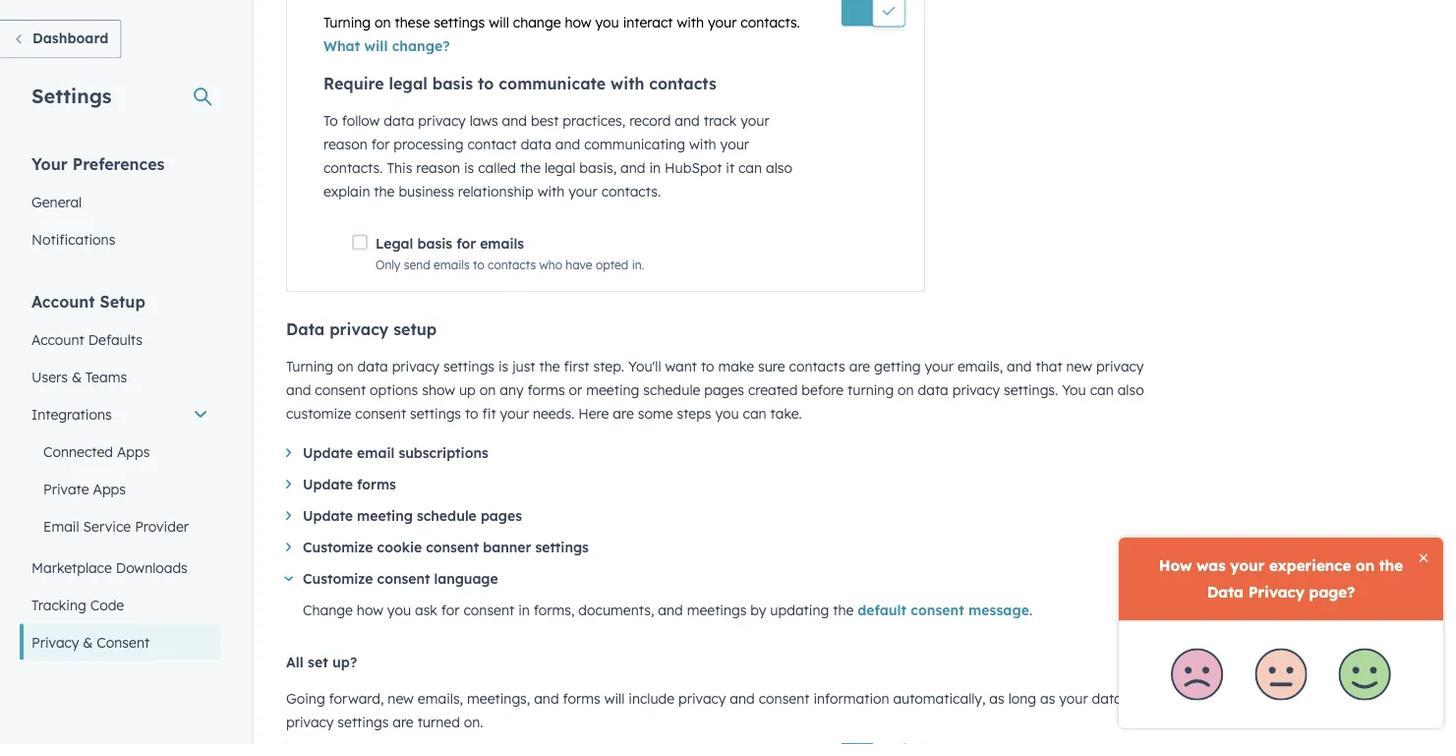 Task type: locate. For each thing, give the bounding box(es) containing it.
1 vertical spatial also
[[1118, 382, 1144, 399]]

& for users
[[72, 368, 82, 385]]

and left track
[[675, 112, 700, 129]]

teams
[[85, 368, 127, 385]]

1 horizontal spatial are
[[613, 406, 634, 423]]

meeting up cookie
[[357, 508, 413, 525]]

1 vertical spatial emails,
[[418, 690, 463, 707]]

0 horizontal spatial reason
[[323, 136, 367, 153]]

1 vertical spatial update
[[303, 476, 353, 494]]

1 vertical spatial account
[[31, 331, 84, 348]]

to left fit
[[465, 406, 478, 423]]

caret image inside "customize consent language" dropdown button
[[284, 577, 293, 582]]

privacy up processing on the left of page
[[418, 112, 466, 129]]

privacy right include
[[678, 690, 726, 707]]

caret image inside update email subscriptions dropdown button
[[286, 449, 291, 458]]

how
[[565, 14, 592, 31], [357, 602, 383, 619]]

forms left include
[[563, 690, 600, 707]]

email service provider
[[43, 518, 189, 535]]

0 horizontal spatial meeting
[[357, 508, 413, 525]]

0 horizontal spatial contacts.
[[323, 159, 383, 176]]

integrations
[[31, 406, 112, 423]]

sure
[[758, 358, 785, 376]]

1 horizontal spatial also
[[1118, 382, 1144, 399]]

to right the want
[[701, 358, 714, 376]]

will
[[489, 14, 509, 31], [364, 37, 388, 55], [604, 690, 625, 707]]

basis up laws
[[432, 74, 473, 93]]

account setup element
[[20, 291, 220, 699]]

0 vertical spatial forms
[[528, 382, 565, 399]]

0 horizontal spatial emails,
[[418, 690, 463, 707]]

and left meetings
[[658, 602, 683, 619]]

on right up
[[480, 382, 496, 399]]

settings inside dropdown button
[[535, 539, 589, 557]]

0 vertical spatial in
[[649, 159, 661, 176]]

2 horizontal spatial will
[[604, 690, 625, 707]]

email
[[43, 518, 79, 535]]

meetings,
[[467, 690, 530, 707]]

2 update from the top
[[303, 476, 353, 494]]

0 vertical spatial caret image
[[286, 449, 291, 458]]

as
[[989, 690, 1005, 707], [1040, 690, 1055, 707]]

2 caret image from the top
[[286, 480, 291, 489]]

communicating
[[584, 136, 685, 153]]

change
[[303, 602, 353, 619]]

2 vertical spatial you
[[387, 602, 411, 619]]

cookie
[[377, 539, 422, 557]]

0 vertical spatial customize
[[303, 539, 373, 557]]

1 vertical spatial meeting
[[357, 508, 413, 525]]

meeting down step.
[[586, 382, 640, 399]]

1 vertical spatial forms
[[357, 476, 396, 494]]

emails up only send emails to contacts who have opted in.
[[480, 235, 524, 252]]

1 horizontal spatial meeting
[[586, 382, 640, 399]]

0 vertical spatial for
[[371, 136, 390, 153]]

is left just
[[498, 358, 509, 376]]

caret image
[[286, 512, 291, 521], [286, 543, 291, 552], [284, 577, 293, 582]]

1 horizontal spatial new
[[1066, 358, 1092, 376]]

emails, left that
[[958, 358, 1003, 376]]

& inside "link"
[[83, 634, 93, 651]]

dashboard link
[[0, 20, 121, 59]]

0 vertical spatial also
[[766, 159, 793, 176]]

are right here
[[613, 406, 634, 423]]

your down basis,
[[569, 183, 598, 200]]

pages up banner
[[481, 508, 522, 525]]

pages
[[704, 382, 744, 399], [481, 508, 522, 525]]

legal basis for emails
[[376, 235, 524, 252]]

2 vertical spatial for
[[441, 602, 460, 619]]

update down the "update forms"
[[303, 508, 353, 525]]

settings down forward,
[[338, 714, 389, 731]]

consent up language
[[426, 539, 479, 557]]

turning up the what
[[323, 14, 371, 31]]

settings
[[434, 14, 485, 31], [443, 358, 495, 376], [410, 406, 461, 423], [535, 539, 589, 557], [338, 714, 389, 731]]

connected
[[43, 443, 113, 460]]

make
[[718, 358, 754, 376]]

data
[[384, 112, 414, 129], [521, 136, 551, 153], [357, 358, 388, 376], [918, 382, 949, 399], [1092, 690, 1123, 707]]

1 vertical spatial you
[[715, 406, 739, 423]]

0 vertical spatial turning
[[323, 14, 371, 31]]

data down getting
[[918, 382, 949, 399]]

dashboard
[[32, 29, 108, 47]]

marketplace downloads
[[31, 559, 188, 576]]

0 horizontal spatial are
[[393, 714, 414, 731]]

to up laws
[[478, 74, 494, 93]]

these
[[395, 14, 430, 31]]

with right interact
[[677, 14, 704, 31]]

your
[[708, 14, 737, 31], [741, 112, 770, 129], [720, 136, 749, 153], [569, 183, 598, 200], [925, 358, 954, 376], [500, 406, 529, 423], [1059, 690, 1088, 707]]

& for privacy
[[83, 634, 93, 651]]

1 horizontal spatial is
[[498, 358, 509, 376]]

pages down the make
[[704, 382, 744, 399]]

1 horizontal spatial how
[[565, 14, 592, 31]]

contacts up record
[[649, 74, 717, 93]]

and right meetings,
[[534, 690, 559, 707]]

reason
[[323, 136, 367, 153], [416, 159, 460, 176]]

turning inside turning on these settings will change how you interact with your contacts. what will change?
[[323, 14, 371, 31]]

service
[[83, 518, 131, 535]]

will right the what
[[364, 37, 388, 55]]

require legal basis to communicate with contacts
[[323, 74, 717, 93]]

1 horizontal spatial &
[[83, 634, 93, 651]]

new up you
[[1066, 358, 1092, 376]]

reason down to
[[323, 136, 367, 153]]

1 customize from the top
[[303, 539, 373, 557]]

the inside turning on data privacy settings is just the first step. you'll want to make sure contacts are getting your emails, and that new privacy and consent options show up on any forms or meeting schedule pages created before turning on data privacy settings. you can also customize consent settings to fit your needs. here are some steps you can take.
[[539, 358, 560, 376]]

consent left information
[[759, 690, 810, 707]]

connected apps link
[[20, 433, 220, 470]]

consent inside going forward, new emails, meetings, and forms will include privacy and consent information automatically, as long as your data privacy settings are turned on.
[[759, 690, 810, 707]]

general link
[[20, 183, 220, 221]]

for right "ask"
[[441, 602, 460, 619]]

in left forms,
[[518, 602, 530, 619]]

basis
[[432, 74, 473, 93], [417, 235, 452, 252]]

customize inside dropdown button
[[303, 571, 373, 588]]

new inside turning on data privacy settings is just the first step. you'll want to make sure contacts are getting your emails, and that new privacy and consent options show up on any forms or meeting schedule pages created before turning on data privacy settings. you can also customize consent settings to fit your needs. here are some steps you can take.
[[1066, 358, 1092, 376]]

0 vertical spatial &
[[72, 368, 82, 385]]

2 customize from the top
[[303, 571, 373, 588]]

1 horizontal spatial reason
[[416, 159, 460, 176]]

consent down options at bottom left
[[355, 406, 406, 423]]

steps
[[677, 406, 711, 423]]

as left long
[[989, 690, 1005, 707]]

is inside 'to follow data privacy laws and best practices, record and track your reason for processing contact data and communicating with your contacts. this reason is called the legal basis, and in hubspot it can also explain the business relationship with your contacts.'
[[464, 159, 474, 176]]

explain
[[323, 183, 370, 200]]

going
[[286, 690, 325, 707]]

privacy & consent link
[[20, 624, 220, 661]]

1 caret image from the top
[[286, 449, 291, 458]]

0 horizontal spatial legal
[[389, 74, 428, 93]]

0 vertical spatial is
[[464, 159, 474, 176]]

general
[[31, 193, 82, 210]]

privacy & consent
[[31, 634, 150, 651]]

update forms button
[[286, 473, 1171, 497]]

preferences
[[72, 154, 165, 174]]

0 vertical spatial pages
[[704, 382, 744, 399]]

you inside turning on data privacy settings is just the first step. you'll want to make sure contacts are getting your emails, and that new privacy and consent options show up on any forms or meeting schedule pages created before turning on data privacy settings. you can also customize consent settings to fit your needs. here are some steps you can take.
[[715, 406, 739, 423]]

1 horizontal spatial you
[[595, 14, 619, 31]]

0 vertical spatial reason
[[323, 136, 367, 153]]

caret image down customize
[[286, 449, 291, 458]]

new right forward,
[[388, 690, 414, 707]]

1 horizontal spatial as
[[1040, 690, 1055, 707]]

1 vertical spatial &
[[83, 634, 93, 651]]

0 vertical spatial schedule
[[643, 382, 700, 399]]

emails down 'legal basis for emails'
[[434, 258, 470, 273]]

you left "ask"
[[387, 602, 411, 619]]

2 vertical spatial are
[[393, 714, 414, 731]]

to
[[478, 74, 494, 93], [473, 258, 484, 273], [701, 358, 714, 376], [465, 406, 478, 423]]

consent up customize
[[315, 382, 366, 399]]

automatically,
[[893, 690, 986, 707]]

in.
[[632, 258, 644, 273]]

caret image inside update forms dropdown button
[[286, 480, 291, 489]]

0 horizontal spatial how
[[357, 602, 383, 619]]

you inside turning on these settings will change how you interact with your contacts. what will change?
[[595, 14, 619, 31]]

0 vertical spatial contacts.
[[741, 14, 800, 31]]

1 account from the top
[[31, 292, 95, 311]]

0 horizontal spatial &
[[72, 368, 82, 385]]

contacts up before
[[789, 358, 845, 376]]

apps up service
[[93, 480, 126, 498]]

fit
[[482, 406, 496, 423]]

data
[[286, 320, 325, 340]]

caret image
[[286, 449, 291, 458], [286, 480, 291, 489]]

your right interact
[[708, 14, 737, 31]]

data right long
[[1092, 690, 1123, 707]]

settings inside turning on these settings will change how you interact with your contacts. what will change?
[[434, 14, 485, 31]]

are up turning
[[849, 358, 870, 376]]

2 vertical spatial will
[[604, 690, 625, 707]]

on up what will change? link
[[375, 14, 391, 31]]

0 vertical spatial are
[[849, 358, 870, 376]]

apps for connected apps
[[117, 443, 150, 460]]

apps down integrations button
[[117, 443, 150, 460]]

privacy left settings.
[[952, 382, 1000, 399]]

your down any
[[500, 406, 529, 423]]

apps
[[117, 443, 150, 460], [93, 480, 126, 498]]

0 vertical spatial account
[[31, 292, 95, 311]]

before
[[802, 382, 844, 399]]

for up only send emails to contacts who have opted in.
[[456, 235, 476, 252]]

setup
[[100, 292, 145, 311]]

account up account defaults
[[31, 292, 95, 311]]

notifications link
[[20, 221, 220, 258]]

caret image inside update meeting schedule pages dropdown button
[[286, 512, 291, 521]]

0 horizontal spatial emails
[[434, 258, 470, 273]]

2 vertical spatial contacts
[[789, 358, 845, 376]]

0 horizontal spatial will
[[364, 37, 388, 55]]

forms
[[528, 382, 565, 399], [357, 476, 396, 494], [563, 690, 600, 707]]

contacts. inside turning on these settings will change how you interact with your contacts. what will change?
[[741, 14, 800, 31]]

customize
[[303, 539, 373, 557], [303, 571, 373, 588]]

what
[[323, 37, 360, 55]]

emails, inside turning on data privacy settings is just the first step. you'll want to make sure contacts are getting your emails, and that new privacy and consent options show up on any forms or meeting schedule pages created before turning on data privacy settings. you can also customize consent settings to fit your needs. here are some steps you can take.
[[958, 358, 1003, 376]]

you
[[595, 14, 619, 31], [715, 406, 739, 423], [387, 602, 411, 619]]

update down customize
[[303, 476, 353, 494]]

schedule up customize cookie consent banner settings
[[417, 508, 477, 525]]

0 vertical spatial you
[[595, 14, 619, 31]]

contacts inside turning on data privacy settings is just the first step. you'll want to make sure contacts are getting your emails, and that new privacy and consent options show up on any forms or meeting schedule pages created before turning on data privacy settings. you can also customize consent settings to fit your needs. here are some steps you can take.
[[789, 358, 845, 376]]

practices,
[[563, 112, 626, 129]]

contacts left who
[[488, 258, 536, 273]]

forms down email
[[357, 476, 396, 494]]

and down by
[[730, 690, 755, 707]]

0 vertical spatial contacts
[[649, 74, 717, 93]]

you left interact
[[595, 14, 619, 31]]

will left include
[[604, 690, 625, 707]]

for up this
[[371, 136, 390, 153]]

1 vertical spatial apps
[[93, 480, 126, 498]]

2 vertical spatial forms
[[563, 690, 600, 707]]

reason down processing on the left of page
[[416, 159, 460, 176]]

is inside turning on data privacy settings is just the first step. you'll want to make sure contacts are getting your emails, and that new privacy and consent options show up on any forms or meeting schedule pages created before turning on data privacy settings. you can also customize consent settings to fit your needs. here are some steps you can take.
[[498, 358, 509, 376]]

follow
[[342, 112, 380, 129]]

turning inside turning on data privacy settings is just the first step. you'll want to make sure contacts are getting your emails, and that new privacy and consent options show up on any forms or meeting schedule pages created before turning on data privacy settings. you can also customize consent settings to fit your needs. here are some steps you can take.
[[286, 358, 333, 376]]

will inside going forward, new emails, meetings, and forms will include privacy and consent information automatically, as long as your data privacy settings are turned on.
[[604, 690, 625, 707]]

legal left basis,
[[545, 159, 576, 176]]

1 as from the left
[[989, 690, 1005, 707]]

settings up change?
[[434, 14, 485, 31]]

can right it
[[738, 159, 762, 176]]

0 horizontal spatial you
[[387, 602, 411, 619]]

0 horizontal spatial contacts
[[488, 258, 536, 273]]

tracking code
[[31, 596, 124, 614]]

change
[[513, 14, 561, 31]]

your preferences
[[31, 154, 165, 174]]

1 vertical spatial for
[[456, 235, 476, 252]]

0 horizontal spatial is
[[464, 159, 474, 176]]

update for update forms
[[303, 476, 353, 494]]

your right long
[[1059, 690, 1088, 707]]

3 update from the top
[[303, 508, 353, 525]]

1 horizontal spatial emails
[[480, 235, 524, 252]]

0 vertical spatial emails,
[[958, 358, 1003, 376]]

the
[[520, 159, 541, 176], [374, 183, 395, 200], [539, 358, 560, 376], [833, 602, 854, 619]]

1 horizontal spatial contacts.
[[601, 183, 661, 200]]

1 vertical spatial is
[[498, 358, 509, 376]]

2 horizontal spatial contacts
[[789, 358, 845, 376]]

0 vertical spatial will
[[489, 14, 509, 31]]

1 horizontal spatial pages
[[704, 382, 744, 399]]

1 vertical spatial schedule
[[417, 508, 477, 525]]

created
[[748, 382, 798, 399]]

0 vertical spatial update
[[303, 445, 353, 462]]

2 horizontal spatial are
[[849, 358, 870, 376]]

0 vertical spatial caret image
[[286, 512, 291, 521]]

data up processing on the left of page
[[384, 112, 414, 129]]

the left "default"
[[833, 602, 854, 619]]

default
[[858, 602, 907, 619]]

1 vertical spatial customize
[[303, 571, 373, 588]]

in
[[649, 159, 661, 176], [518, 602, 530, 619]]

meetings
[[687, 602, 747, 619]]

2 as from the left
[[1040, 690, 1055, 707]]

customize up change
[[303, 571, 373, 588]]

update up the "update forms"
[[303, 445, 353, 462]]

1 update from the top
[[303, 445, 353, 462]]

privacy inside 'to follow data privacy laws and best practices, record and track your reason for processing contact data and communicating with your contacts. this reason is called the legal basis, and in hubspot it can also explain the business relationship with your contacts.'
[[418, 112, 466, 129]]

private
[[43, 480, 89, 498]]

with
[[677, 14, 704, 31], [611, 74, 644, 93], [689, 136, 716, 153], [538, 183, 565, 200]]

0 vertical spatial how
[[565, 14, 592, 31]]

turning down data
[[286, 358, 333, 376]]

legal
[[376, 235, 413, 252]]

2 horizontal spatial contacts.
[[741, 14, 800, 31]]

1 horizontal spatial emails,
[[958, 358, 1003, 376]]

account
[[31, 292, 95, 311], [31, 331, 84, 348]]

0 horizontal spatial as
[[989, 690, 1005, 707]]

update email subscriptions button
[[286, 442, 1171, 466]]

notifications
[[31, 231, 115, 248]]

account up "users"
[[31, 331, 84, 348]]

2 account from the top
[[31, 331, 84, 348]]

1 vertical spatial caret image
[[286, 480, 291, 489]]

default consent message link
[[858, 602, 1029, 619]]

2 horizontal spatial you
[[715, 406, 739, 423]]

also inside turning on data privacy settings is just the first step. you'll want to make sure contacts are getting your emails, and that new privacy and consent options show up on any forms or meeting schedule pages created before turning on data privacy settings. you can also customize consent settings to fit your needs. here are some steps you can take.
[[1118, 382, 1144, 399]]

opted
[[596, 258, 629, 273]]

consent down cookie
[[377, 571, 430, 588]]

1 vertical spatial new
[[388, 690, 414, 707]]

1 vertical spatial are
[[613, 406, 634, 423]]

or
[[569, 382, 582, 399]]

can down created
[[743, 406, 767, 423]]

1 vertical spatial caret image
[[286, 543, 291, 552]]

only send emails to contacts who have opted in.
[[376, 258, 644, 273]]

1 horizontal spatial schedule
[[643, 382, 700, 399]]

customize inside dropdown button
[[303, 539, 373, 557]]

customize left cookie
[[303, 539, 373, 557]]

all
[[286, 654, 304, 672]]

1 horizontal spatial legal
[[545, 159, 576, 176]]

also right you
[[1118, 382, 1144, 399]]

0 vertical spatial meeting
[[586, 382, 640, 399]]

legal inside 'to follow data privacy laws and best practices, record and track your reason for processing contact data and communicating with your contacts. this reason is called the legal basis, and in hubspot it can also explain the business relationship with your contacts.'
[[545, 159, 576, 176]]

take.
[[770, 406, 802, 423]]

0 vertical spatial new
[[1066, 358, 1092, 376]]

your up it
[[720, 136, 749, 153]]

forms inside dropdown button
[[357, 476, 396, 494]]

can right you
[[1090, 382, 1114, 399]]

0 horizontal spatial in
[[518, 602, 530, 619]]

caret image inside customize cookie consent banner settings dropdown button
[[286, 543, 291, 552]]

privacy up options at bottom left
[[392, 358, 440, 376]]

is left called
[[464, 159, 474, 176]]

0 vertical spatial can
[[738, 159, 762, 176]]

settings down 'show' in the left bottom of the page
[[410, 406, 461, 423]]

0 horizontal spatial also
[[766, 159, 793, 176]]

data down best
[[521, 136, 551, 153]]

privacy right that
[[1096, 358, 1144, 376]]

your inside turning on these settings will change how you interact with your contacts. what will change?
[[708, 14, 737, 31]]

customize consent language button
[[284, 568, 1171, 591]]

it
[[726, 159, 735, 176]]

settings right banner
[[535, 539, 589, 557]]

are left turned
[[393, 714, 414, 731]]

1 vertical spatial contacts
[[488, 258, 536, 273]]

your right getting
[[925, 358, 954, 376]]

with up hubspot
[[689, 136, 716, 153]]

on
[[375, 14, 391, 31], [337, 358, 354, 376], [480, 382, 496, 399], [898, 382, 914, 399]]

basis up send
[[417, 235, 452, 252]]

and down best
[[555, 136, 580, 153]]

1 vertical spatial basis
[[417, 235, 452, 252]]

in down communicating
[[649, 159, 661, 176]]

how inside turning on these settings will change how you interact with your contacts. what will change?
[[565, 14, 592, 31]]

consent down language
[[464, 602, 514, 619]]

& right "users"
[[72, 368, 82, 385]]

0 horizontal spatial pages
[[481, 508, 522, 525]]



Task type: vqa. For each thing, say whether or not it's contained in the screenshot.
middle Will
yes



Task type: describe. For each thing, give the bounding box(es) containing it.
on down data privacy setup
[[337, 358, 354, 376]]

and up settings.
[[1007, 358, 1032, 376]]

private apps
[[43, 480, 126, 498]]

processing
[[394, 136, 464, 153]]

your preferences element
[[20, 153, 220, 258]]

consent inside dropdown button
[[377, 571, 430, 588]]

caret image for update forms
[[286, 480, 291, 489]]

information
[[814, 690, 889, 707]]

customize
[[286, 406, 351, 423]]

.
[[1029, 602, 1032, 619]]

meeting inside dropdown button
[[357, 508, 413, 525]]

settings up up
[[443, 358, 495, 376]]

on down getting
[[898, 382, 914, 399]]

send
[[404, 258, 430, 273]]

turning
[[848, 382, 894, 399]]

schedule inside dropdown button
[[417, 508, 477, 525]]

settings
[[31, 83, 112, 108]]

update meeting schedule pages
[[303, 508, 522, 525]]

and left best
[[502, 112, 527, 129]]

data up options at bottom left
[[357, 358, 388, 376]]

consent right "default"
[[911, 602, 964, 619]]

account defaults
[[31, 331, 143, 348]]

hubspot
[[665, 159, 722, 176]]

updating
[[770, 602, 829, 619]]

account setup
[[31, 292, 145, 311]]

forms inside turning on data privacy settings is just the first step. you'll want to make sure contacts are getting your emails, and that new privacy and consent options show up on any forms or meeting schedule pages created before turning on data privacy settings. you can also customize consent settings to fit your needs. here are some steps you can take.
[[528, 382, 565, 399]]

privacy right data
[[330, 320, 389, 340]]

customize for customize consent language
[[303, 571, 373, 588]]

business
[[399, 183, 454, 200]]

tracking
[[31, 596, 86, 614]]

on.
[[464, 714, 483, 731]]

only
[[376, 258, 401, 273]]

record
[[629, 112, 671, 129]]

turned
[[418, 714, 460, 731]]

the down this
[[374, 183, 395, 200]]

1 vertical spatial in
[[518, 602, 530, 619]]

that
[[1036, 358, 1062, 376]]

can inside 'to follow data privacy laws and best practices, record and track your reason for processing contact data and communicating with your contacts. this reason is called the legal basis, and in hubspot it can also explain the business relationship with your contacts.'
[[738, 159, 762, 176]]

long
[[1008, 690, 1036, 707]]

1 vertical spatial contacts.
[[323, 159, 383, 176]]

1 vertical spatial how
[[357, 602, 383, 619]]

email
[[357, 445, 395, 462]]

have
[[566, 258, 592, 273]]

with inside turning on these settings will change how you interact with your contacts. what will change?
[[677, 14, 704, 31]]

caret image for customize cookie consent banner settings
[[286, 543, 291, 552]]

0 vertical spatial emails
[[480, 235, 524, 252]]

customize consent language
[[303, 571, 498, 588]]

just
[[512, 358, 535, 376]]

data inside going forward, new emails, meetings, and forms will include privacy and consent information automatically, as long as your data privacy settings are turned on.
[[1092, 690, 1123, 707]]

show
[[422, 382, 455, 399]]

2 vertical spatial contacts.
[[601, 183, 661, 200]]

1 vertical spatial reason
[[416, 159, 460, 176]]

marketplace downloads link
[[20, 549, 220, 587]]

communicate
[[499, 74, 606, 93]]

are inside going forward, new emails, meetings, and forms will include privacy and consent information automatically, as long as your data privacy settings are turned on.
[[393, 714, 414, 731]]

interact
[[623, 14, 673, 31]]

to down 'legal basis for emails'
[[473, 258, 484, 273]]

1 vertical spatial emails
[[434, 258, 470, 273]]

integrations button
[[20, 396, 220, 433]]

schedule inside turning on data privacy settings is just the first step. you'll want to make sure contacts are getting your emails, and that new privacy and consent options show up on any forms or meeting schedule pages created before turning on data privacy settings. you can also customize consent settings to fit your needs. here are some steps you can take.
[[643, 382, 700, 399]]

subscriptions
[[399, 445, 488, 462]]

settings inside going forward, new emails, meetings, and forms will include privacy and consent information automatically, as long as your data privacy settings are turned on.
[[338, 714, 389, 731]]

settings.
[[1004, 382, 1058, 399]]

options
[[370, 382, 418, 399]]

best
[[531, 112, 559, 129]]

basis,
[[579, 159, 617, 176]]

meeting inside turning on data privacy settings is just the first step. you'll want to make sure contacts are getting your emails, and that new privacy and consent options show up on any forms or meeting schedule pages created before turning on data privacy settings. you can also customize consent settings to fit your needs. here are some steps you can take.
[[586, 382, 640, 399]]

account defaults link
[[20, 321, 220, 358]]

all set up?
[[286, 654, 357, 672]]

update meeting schedule pages button
[[286, 505, 1171, 529]]

private apps link
[[20, 470, 220, 508]]

defaults
[[88, 331, 143, 348]]

change how you ask for consent in forms, documents, and meetings by updating the default consent message .
[[303, 602, 1032, 619]]

privacy down going
[[286, 714, 334, 731]]

downloads
[[116, 559, 188, 576]]

up?
[[332, 654, 357, 672]]

users
[[31, 368, 68, 385]]

1 vertical spatial can
[[1090, 382, 1114, 399]]

and down communicating
[[621, 159, 646, 176]]

here
[[578, 406, 609, 423]]

update for update meeting schedule pages
[[303, 508, 353, 525]]

turning for turning on these settings will change how you interact with your contacts. what will change?
[[323, 14, 371, 31]]

require
[[323, 74, 384, 93]]

customize cookie consent banner settings button
[[286, 536, 1171, 560]]

first
[[564, 358, 590, 376]]

track
[[704, 112, 737, 129]]

called
[[478, 159, 516, 176]]

consent
[[97, 634, 150, 651]]

your inside going forward, new emails, meetings, and forms will include privacy and consent information automatically, as long as your data privacy settings are turned on.
[[1059, 690, 1088, 707]]

account for account defaults
[[31, 331, 84, 348]]

in inside 'to follow data privacy laws and best practices, record and track your reason for processing contact data and communicating with your contacts. this reason is called the legal basis, and in hubspot it can also explain the business relationship with your contacts.'
[[649, 159, 661, 176]]

on inside turning on these settings will change how you interact with your contacts. what will change?
[[375, 14, 391, 31]]

change?
[[392, 37, 450, 55]]

you'll
[[628, 358, 661, 376]]

apps for private apps
[[93, 480, 126, 498]]

customize for customize cookie consent banner settings
[[303, 539, 373, 557]]

setup
[[394, 320, 437, 340]]

0 vertical spatial legal
[[389, 74, 428, 93]]

want
[[665, 358, 697, 376]]

new inside going forward, new emails, meetings, and forms will include privacy and consent information automatically, as long as your data privacy settings are turned on.
[[388, 690, 414, 707]]

up
[[459, 382, 476, 399]]

1 horizontal spatial will
[[489, 14, 509, 31]]

privacy
[[31, 634, 79, 651]]

forms,
[[534, 602, 575, 619]]

emails, inside going forward, new emails, meetings, and forms will include privacy and consent information automatically, as long as your data privacy settings are turned on.
[[418, 690, 463, 707]]

forward,
[[329, 690, 384, 707]]

pages inside turning on data privacy settings is just the first step. you'll want to make sure contacts are getting your emails, and that new privacy and consent options show up on any forms or meeting schedule pages created before turning on data privacy settings. you can also customize consent settings to fit your needs. here are some steps you can take.
[[704, 382, 744, 399]]

also inside 'to follow data privacy laws and best practices, record and track your reason for processing contact data and communicating with your contacts. this reason is called the legal basis, and in hubspot it can also explain the business relationship with your contacts.'
[[766, 159, 793, 176]]

the right called
[[520, 159, 541, 176]]

to follow data privacy laws and best practices, record and track your reason for processing contact data and communicating with your contacts. this reason is called the legal basis, and in hubspot it can also explain the business relationship with your contacts.
[[323, 112, 793, 200]]

with up record
[[611, 74, 644, 93]]

what will change? link
[[323, 37, 450, 55]]

your right track
[[741, 112, 770, 129]]

caret image for update meeting schedule pages
[[286, 512, 291, 521]]

provider
[[135, 518, 189, 535]]

connected apps
[[43, 443, 150, 460]]

any
[[500, 382, 524, 399]]

caret image for update email subscriptions
[[286, 449, 291, 458]]

to
[[323, 112, 338, 129]]

update for update email subscriptions
[[303, 445, 353, 462]]

account for account setup
[[31, 292, 95, 311]]

users & teams link
[[20, 358, 220, 396]]

consent inside dropdown button
[[426, 539, 479, 557]]

and up customize
[[286, 382, 311, 399]]

pages inside dropdown button
[[481, 508, 522, 525]]

who
[[539, 258, 562, 273]]

tracking code link
[[20, 587, 220, 624]]

1 vertical spatial will
[[364, 37, 388, 55]]

you
[[1062, 382, 1086, 399]]

caret image for customize consent language
[[284, 577, 293, 582]]

0 vertical spatial basis
[[432, 74, 473, 93]]

forms inside going forward, new emails, meetings, and forms will include privacy and consent information automatically, as long as your data privacy settings are turned on.
[[563, 690, 600, 707]]

needs.
[[533, 406, 575, 423]]

2 vertical spatial can
[[743, 406, 767, 423]]

laws
[[470, 112, 498, 129]]

for inside 'to follow data privacy laws and best practices, record and track your reason for processing contact data and communicating with your contacts. this reason is called the legal basis, and in hubspot it can also explain the business relationship with your contacts.'
[[371, 136, 390, 153]]

with right relationship
[[538, 183, 565, 200]]

turning for turning on data privacy settings is just the first step. you'll want to make sure contacts are getting your emails, and that new privacy and consent options show up on any forms or meeting schedule pages created before turning on data privacy settings. you can also customize consent settings to fit your needs. here are some steps you can take.
[[286, 358, 333, 376]]



